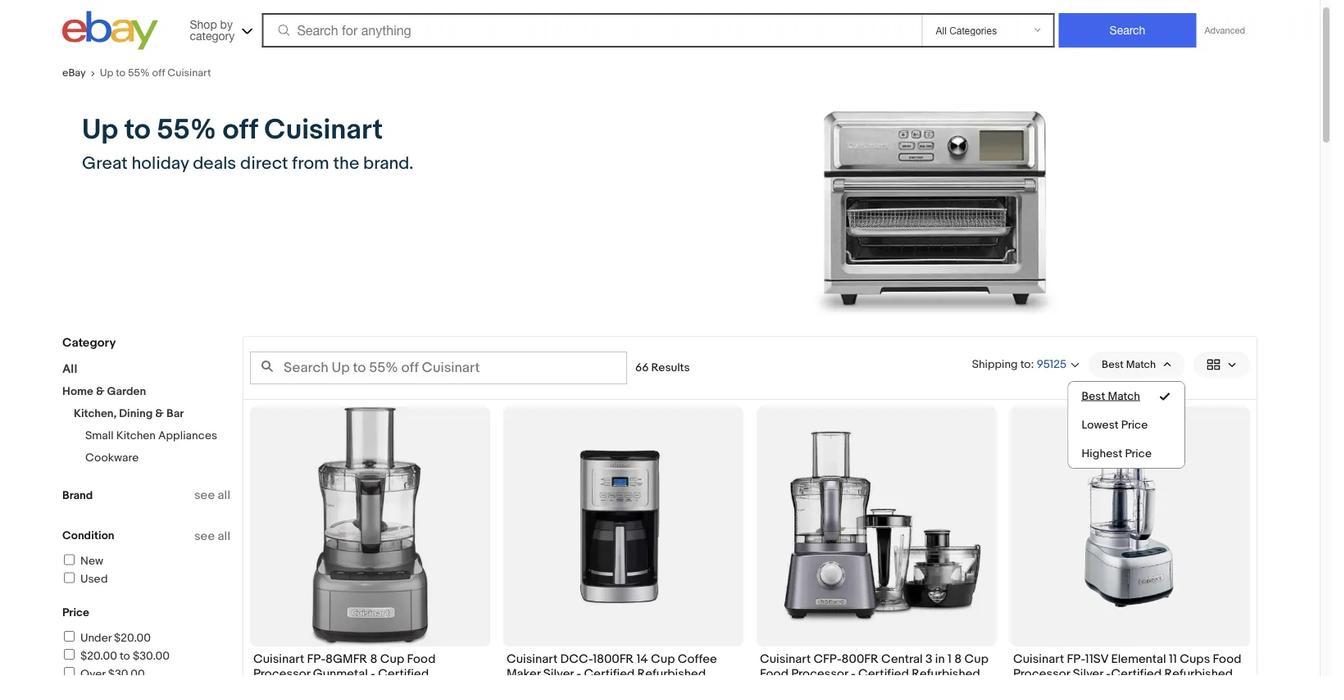 Task type: describe. For each thing, give the bounding box(es) containing it.
certified inside cuisinart dcc-1800fr 14 cup coffee maker silver - certified refurbished
[[584, 667, 635, 676]]

Over $30.00 checkbox
[[64, 667, 75, 676]]

fp- for gunmetal
[[307, 652, 326, 667]]

best match for best match link
[[1082, 389, 1140, 403]]

new link
[[61, 555, 103, 569]]

small kitchen appliances link
[[85, 429, 217, 443]]

from
[[292, 153, 329, 174]]

in
[[935, 652, 945, 667]]

results
[[651, 361, 690, 375]]

food inside cuisinart fp-11sv elemental 11 cups food processor silver -certified refurbished
[[1213, 652, 1242, 667]]

food inside cuisinart cfp-800fr central 3 in 1 8 cup food processor - certified refurbished
[[760, 667, 789, 676]]

food inside cuisinart fp-8gmfr 8 cup food processor gunmetal - certifie
[[407, 652, 436, 667]]

66
[[635, 361, 649, 375]]

- inside cuisinart cfp-800fr central 3 in 1 8 cup food processor - certified refurbished
[[851, 667, 856, 676]]

cookware link
[[85, 451, 139, 465]]

cuisinart cfp-800fr central 3 in 1 8 cup food processor - certified refurbished link
[[760, 652, 994, 676]]

the
[[333, 153, 359, 174]]

condition
[[62, 529, 114, 543]]

dcc-
[[560, 652, 593, 667]]

95125
[[1037, 358, 1067, 372]]

highest price
[[1082, 447, 1152, 461]]

cuisinart for cuisinart cfp-800fr central 3 in 1 8 cup food processor - certified refurbished
[[760, 652, 811, 667]]

$20.00 to $30.00
[[80, 649, 170, 663]]

cuisinart fp-11sv elemental 11 cups food processor silver -certified refurbished link
[[1013, 652, 1247, 676]]

off for up to 55% off cuisinart
[[152, 67, 165, 80]]

shop
[[190, 17, 217, 31]]

55% for up to 55% off cuisinart great holiday deals direct from the brand.
[[157, 113, 216, 147]]

coffee
[[678, 652, 717, 667]]

maker
[[507, 667, 541, 676]]

kitchen
[[116, 429, 156, 443]]

cup inside cuisinart cfp-800fr central 3 in 1 8 cup food processor - certified refurbished
[[965, 652, 989, 667]]

0 vertical spatial $20.00
[[114, 631, 151, 645]]

11sv
[[1085, 652, 1109, 667]]

all link
[[62, 362, 77, 377]]

bar
[[166, 407, 184, 421]]

highest price link
[[1069, 439, 1185, 468]]

silver inside cuisinart dcc-1800fr 14 cup coffee maker silver - certified refurbished
[[543, 667, 574, 676]]

up to 55% off cuisinart great holiday deals direct from the brand.
[[82, 113, 414, 174]]

under $20.00 link
[[61, 631, 151, 645]]

see all for category
[[194, 488, 230, 503]]

14
[[637, 652, 648, 667]]

under
[[80, 631, 112, 645]]

processor inside cuisinart fp-8gmfr 8 cup food processor gunmetal - certifie
[[253, 667, 310, 676]]

cuisinart dcc-1800fr 14 cup coffee maker silver - certified refurbished image
[[503, 442, 744, 612]]

11
[[1169, 652, 1177, 667]]

cuisinart fp-11sv elemental 11 cups food processor silver -certified refurbished
[[1013, 652, 1242, 676]]

all
[[62, 362, 77, 377]]

view: gallery view image
[[1207, 356, 1237, 373]]

holiday
[[132, 153, 189, 174]]

highest
[[1082, 447, 1123, 461]]

cuisinart fp-8gmfr 8 cup food processor gunmetal - certified refurbished image
[[310, 407, 430, 647]]

best match button
[[1089, 352, 1186, 378]]

central
[[882, 652, 923, 667]]

account navigation
[[62, 0, 1258, 0]]

brand
[[62, 489, 93, 503]]

cuisinart dcc-1800fr 14 cup coffee maker silver - certified refurbished
[[507, 652, 717, 676]]

cup for coffee
[[651, 652, 675, 667]]

2 vertical spatial price
[[62, 606, 89, 620]]

cuisinart for cuisinart dcc-1800fr 14 cup coffee maker silver - certified refurbished
[[507, 652, 558, 667]]

certified inside cuisinart cfp-800fr central 3 in 1 8 cup food processor - certified refurbished
[[859, 667, 909, 676]]

800fr
[[842, 652, 879, 667]]

see all for brand
[[194, 529, 230, 544]]

66 results
[[635, 361, 690, 375]]

to for shipping to : 95125
[[1021, 357, 1031, 371]]

see for brand
[[194, 529, 215, 544]]

kitchen,
[[74, 407, 117, 421]]

cookware
[[85, 451, 139, 465]]

by
[[220, 17, 233, 31]]

shop by category banner
[[62, 0, 1258, 54]]

1800fr
[[593, 652, 634, 667]]

- inside cuisinart fp-8gmfr 8 cup food processor gunmetal - certifie
[[371, 667, 375, 676]]

see all button for category
[[194, 488, 230, 503]]

see for category
[[194, 488, 215, 503]]

processor inside cuisinart fp-11sv elemental 11 cups food processor silver -certified refurbished
[[1013, 667, 1070, 676]]

gunmetal
[[313, 667, 368, 676]]

all home & garden kitchen, dining & bar small kitchen appliances cookware
[[62, 362, 217, 465]]

cuisinart for cuisinart fp-8gmfr 8 cup food processor gunmetal - certifie
[[253, 652, 304, 667]]

1
[[948, 652, 952, 667]]

cuisinart down category
[[167, 67, 211, 80]]

price for lowest price
[[1121, 418, 1148, 432]]

0 horizontal spatial &
[[96, 385, 105, 399]]

see all button for brand
[[194, 529, 230, 544]]

:
[[1031, 357, 1034, 371]]

best for best match link
[[1082, 389, 1106, 403]]

category
[[62, 335, 116, 350]]



Task type: locate. For each thing, give the bounding box(es) containing it.
3 processor from the left
[[1013, 667, 1070, 676]]

great
[[82, 153, 128, 174]]

under $20.00
[[80, 631, 151, 645]]

cup inside cuisinart fp-8gmfr 8 cup food processor gunmetal - certifie
[[380, 652, 404, 667]]

&
[[96, 385, 105, 399], [155, 407, 164, 421]]

1 - from the left
[[371, 667, 375, 676]]

0 horizontal spatial food
[[407, 652, 436, 667]]

0 horizontal spatial fp-
[[307, 652, 326, 667]]

ebay link
[[62, 67, 100, 80]]

cup
[[380, 652, 404, 667], [651, 652, 675, 667], [965, 652, 989, 667]]

4 - from the left
[[1106, 667, 1111, 676]]

refurbished inside cuisinart cfp-800fr central 3 in 1 8 cup food processor - certified refurbished
[[912, 667, 980, 676]]

fp- inside cuisinart fp-11sv elemental 11 cups food processor silver -certified refurbished
[[1067, 652, 1085, 667]]

2 horizontal spatial processor
[[1013, 667, 1070, 676]]

refurbished inside cuisinart fp-11sv elemental 11 cups food processor silver -certified refurbished
[[1165, 667, 1233, 676]]

1 certified from the left
[[584, 667, 635, 676]]

0 vertical spatial price
[[1121, 418, 1148, 432]]

8gmfr
[[326, 652, 367, 667]]

used link
[[61, 573, 108, 587]]

2 horizontal spatial refurbished
[[1165, 667, 1233, 676]]

8
[[370, 652, 378, 667], [955, 652, 962, 667]]

refurbished
[[638, 667, 706, 676], [912, 667, 980, 676], [1165, 667, 1233, 676]]

cuisinart dcc-1800fr 14 cup coffee maker silver - certified refurbished link
[[507, 652, 740, 676]]

up for up to 55% off cuisinart great holiday deals direct from the brand.
[[82, 113, 118, 147]]

1 horizontal spatial &
[[155, 407, 164, 421]]

- down dcc- at the bottom of page
[[577, 667, 581, 676]]

processor inside cuisinart cfp-800fr central 3 in 1 8 cup food processor - certified refurbished
[[791, 667, 848, 676]]

certified inside cuisinart fp-11sv elemental 11 cups food processor silver -certified refurbished
[[1111, 667, 1162, 676]]

shop by category button
[[182, 11, 256, 46]]

$20.00 down the under
[[80, 649, 117, 663]]

used
[[80, 573, 108, 587]]

refurbished down coffee
[[638, 667, 706, 676]]

- down 11sv
[[1106, 667, 1111, 676]]

8 right the 1 on the right of the page
[[955, 652, 962, 667]]

cuisinart fp-8gmfr 8 cup food processor gunmetal - certifie link
[[253, 652, 487, 676]]

off
[[152, 67, 165, 80], [223, 113, 258, 147]]

cuisinart for cuisinart fp-11sv elemental 11 cups food processor silver -certified refurbished
[[1013, 652, 1064, 667]]

price
[[1121, 418, 1148, 432], [1125, 447, 1152, 461], [62, 606, 89, 620]]

1 all from the top
[[218, 488, 230, 503]]

match inside best match "dropdown button"
[[1126, 359, 1156, 371]]

off for up to 55% off cuisinart great holiday deals direct from the brand.
[[223, 113, 258, 147]]

& right home
[[96, 385, 105, 399]]

1 vertical spatial see all
[[194, 529, 230, 544]]

New checkbox
[[64, 555, 75, 565]]

1 fp- from the left
[[307, 652, 326, 667]]

certified down the 1800fr
[[584, 667, 635, 676]]

2 see from the top
[[194, 529, 215, 544]]

best match inside "dropdown button"
[[1102, 359, 1156, 371]]

best match for best match "dropdown button"
[[1102, 359, 1156, 371]]

cup inside cuisinart dcc-1800fr 14 cup coffee maker silver - certified refurbished
[[651, 652, 675, 667]]

2 certified from the left
[[859, 667, 909, 676]]

cuisinart inside cuisinart fp-8gmfr 8 cup food processor gunmetal - certifie
[[253, 652, 304, 667]]

1 vertical spatial all
[[218, 529, 230, 544]]

best inside "dropdown button"
[[1102, 359, 1124, 371]]

dining
[[119, 407, 153, 421]]

3 certified from the left
[[1111, 667, 1162, 676]]

0 vertical spatial see
[[194, 488, 215, 503]]

category
[[190, 29, 235, 42]]

price inside highest price link
[[1125, 447, 1152, 461]]

up right ebay
[[100, 67, 113, 80]]

3 refurbished from the left
[[1165, 667, 1233, 676]]

cuisinart inside cuisinart dcc-1800fr 14 cup coffee maker silver - certified refurbished
[[507, 652, 558, 667]]

1 horizontal spatial refurbished
[[912, 667, 980, 676]]

1 horizontal spatial food
[[760, 667, 789, 676]]

None submit
[[1059, 13, 1197, 48]]

1 cup from the left
[[380, 652, 404, 667]]

up for up to 55% off cuisinart
[[100, 67, 113, 80]]

fp- for processor
[[1067, 652, 1085, 667]]

cup right 8gmfr
[[380, 652, 404, 667]]

brand.
[[363, 153, 414, 174]]

all for brand
[[218, 529, 230, 544]]

fp- inside cuisinart fp-8gmfr 8 cup food processor gunmetal - certifie
[[307, 652, 326, 667]]

none submit inside shop by category banner
[[1059, 13, 1197, 48]]

to left 95125
[[1021, 357, 1031, 371]]

0 vertical spatial see all button
[[194, 488, 230, 503]]

$30.00
[[133, 649, 170, 663]]

0 horizontal spatial processor
[[253, 667, 310, 676]]

fp- left elemental
[[1067, 652, 1085, 667]]

Search for anything text field
[[264, 15, 919, 46]]

cuisinart cfp-800fr central 3 in 1 8 cup food processor - certified refurbished image
[[757, 428, 997, 625]]

1 processor from the left
[[253, 667, 310, 676]]

2 - from the left
[[577, 667, 581, 676]]

1 horizontal spatial 8
[[955, 652, 962, 667]]

1 vertical spatial match
[[1108, 389, 1140, 403]]

silver down 11sv
[[1073, 667, 1104, 676]]

best
[[1102, 359, 1124, 371], [1082, 389, 1106, 403]]

price down best match link
[[1121, 418, 1148, 432]]

1 see all button from the top
[[194, 488, 230, 503]]

1 horizontal spatial silver
[[1073, 667, 1104, 676]]

0 horizontal spatial 55%
[[128, 67, 150, 80]]

1 vertical spatial off
[[223, 113, 258, 147]]

match up the lowest price link in the bottom of the page
[[1108, 389, 1140, 403]]

best match up best match link
[[1102, 359, 1156, 371]]

1 vertical spatial price
[[1125, 447, 1152, 461]]

match
[[1126, 359, 1156, 371], [1108, 389, 1140, 403]]

match up best match link
[[1126, 359, 1156, 371]]

price up under $20.00 checkbox
[[62, 606, 89, 620]]

1 vertical spatial best match
[[1082, 389, 1140, 403]]

0 vertical spatial see all
[[194, 488, 230, 503]]

elemental
[[1111, 652, 1166, 667]]

2 horizontal spatial certified
[[1111, 667, 1162, 676]]

2 all from the top
[[218, 529, 230, 544]]

best match link
[[1069, 382, 1185, 411]]

0 horizontal spatial certified
[[584, 667, 635, 676]]

best up best match link
[[1102, 359, 1124, 371]]

cup right 14
[[651, 652, 675, 667]]

advanced link
[[1197, 14, 1254, 47]]

fp- up gunmetal at the bottom left of the page
[[307, 652, 326, 667]]

2 processor from the left
[[791, 667, 848, 676]]

to for $20.00 to $30.00
[[120, 649, 130, 663]]

match for best match link
[[1108, 389, 1140, 403]]

cuisinart cfp-800fr central 3 in 1 8 cup food processor - certified refurbished
[[760, 652, 989, 676]]

refurbished inside cuisinart dcc-1800fr 14 cup coffee maker silver - certified refurbished
[[638, 667, 706, 676]]

price inside the lowest price link
[[1121, 418, 1148, 432]]

55% inside up to 55% off cuisinart great holiday deals direct from the brand.
[[157, 113, 216, 147]]

fp-
[[307, 652, 326, 667], [1067, 652, 1085, 667]]

to down under $20.00
[[120, 649, 130, 663]]

2 fp- from the left
[[1067, 652, 1085, 667]]

55% for up to 55% off cuisinart
[[128, 67, 150, 80]]

cuisinart fp-11sv elemental 11 cups food processor silver -certified refurbished image
[[1010, 441, 1250, 612]]

0 horizontal spatial 8
[[370, 652, 378, 667]]

all for category
[[218, 488, 230, 503]]

- right gunmetal at the bottom left of the page
[[371, 667, 375, 676]]

garden
[[107, 385, 146, 399]]

2 horizontal spatial cup
[[965, 652, 989, 667]]

1 vertical spatial see
[[194, 529, 215, 544]]

to inside shipping to : 95125
[[1021, 357, 1031, 371]]

2 horizontal spatial food
[[1213, 652, 1242, 667]]

new
[[80, 555, 103, 569]]

advanced
[[1205, 25, 1245, 36]]

55% right ebay 'link'
[[128, 67, 150, 80]]

best match up lowest price
[[1082, 389, 1140, 403]]

2 cup from the left
[[651, 652, 675, 667]]

3 - from the left
[[851, 667, 856, 676]]

3 cup from the left
[[965, 652, 989, 667]]

cuisinart left 11sv
[[1013, 652, 1064, 667]]

0 horizontal spatial refurbished
[[638, 667, 706, 676]]

0 vertical spatial up
[[100, 67, 113, 80]]

cuisinart inside cuisinart cfp-800fr central 3 in 1 8 cup food processor - certified refurbished
[[760, 652, 811, 667]]

refurbished down the 1 on the right of the page
[[912, 667, 980, 676]]

match inside best match link
[[1108, 389, 1140, 403]]

appliances
[[158, 429, 217, 443]]

to for up to 55% off cuisinart great holiday deals direct from the brand.
[[124, 113, 151, 147]]

direct
[[240, 153, 288, 174]]

to inside up to 55% off cuisinart great holiday deals direct from the brand.
[[124, 113, 151, 147]]

0 horizontal spatial off
[[152, 67, 165, 80]]

1 refurbished from the left
[[638, 667, 706, 676]]

0 vertical spatial 55%
[[128, 67, 150, 80]]

up to 55% off cuisinart
[[100, 67, 211, 80]]

see
[[194, 488, 215, 503], [194, 529, 215, 544]]

$20.00 up $20.00 to $30.00
[[114, 631, 151, 645]]

lowest price link
[[1069, 411, 1185, 439]]

$20.00
[[114, 631, 151, 645], [80, 649, 117, 663]]

0 vertical spatial &
[[96, 385, 105, 399]]

lowest price
[[1082, 418, 1148, 432]]

small
[[85, 429, 114, 443]]

1 horizontal spatial off
[[223, 113, 258, 147]]

silver inside cuisinart fp-11sv elemental 11 cups food processor silver -certified refurbished
[[1073, 667, 1104, 676]]

1 horizontal spatial fp-
[[1067, 652, 1085, 667]]

Used checkbox
[[64, 573, 75, 583]]

1 vertical spatial $20.00
[[80, 649, 117, 663]]

price down the lowest price link in the bottom of the page
[[1125, 447, 1152, 461]]

shipping
[[972, 357, 1018, 371]]

see all button
[[194, 488, 230, 503], [194, 529, 230, 544]]

1 see all from the top
[[194, 488, 230, 503]]

-
[[371, 667, 375, 676], [577, 667, 581, 676], [851, 667, 856, 676], [1106, 667, 1111, 676]]

cuisinart inside cuisinart fp-11sv elemental 11 cups food processor silver -certified refurbished
[[1013, 652, 1064, 667]]

1 vertical spatial 55%
[[157, 113, 216, 147]]

to for up to 55% off cuisinart
[[116, 67, 125, 80]]

cuisinart left cfp-
[[760, 652, 811, 667]]

off inside up to 55% off cuisinart great holiday deals direct from the brand.
[[223, 113, 258, 147]]

- down the 800fr
[[851, 667, 856, 676]]

2 refurbished from the left
[[912, 667, 980, 676]]

cuisinart left 8gmfr
[[253, 652, 304, 667]]

price for highest price
[[1125, 447, 1152, 461]]

cups
[[1180, 652, 1210, 667]]

shipping to : 95125
[[972, 357, 1067, 372]]

2 8 from the left
[[955, 652, 962, 667]]

to up the holiday
[[124, 113, 151, 147]]

Enter your search keyword text field
[[250, 352, 627, 385]]

certified
[[584, 667, 635, 676], [859, 667, 909, 676], [1111, 667, 1162, 676]]

best up lowest
[[1082, 389, 1106, 403]]

up
[[100, 67, 113, 80], [82, 113, 118, 147]]

cfp-
[[814, 652, 842, 667]]

up inside up to 55% off cuisinart great holiday deals direct from the brand.
[[82, 113, 118, 147]]

- inside cuisinart dcc-1800fr 14 cup coffee maker silver - certified refurbished
[[577, 667, 581, 676]]

certified down elemental
[[1111, 667, 1162, 676]]

home
[[62, 385, 93, 399]]

0 vertical spatial best match
[[1102, 359, 1156, 371]]

best match
[[1102, 359, 1156, 371], [1082, 389, 1140, 403]]

up up "great"
[[82, 113, 118, 147]]

1 vertical spatial up
[[82, 113, 118, 147]]

cuisinart up maker
[[507, 652, 558, 667]]

8 inside cuisinart cfp-800fr central 3 in 1 8 cup food processor - certified refurbished
[[955, 652, 962, 667]]

shop by category
[[190, 17, 235, 42]]

lowest
[[1082, 418, 1119, 432]]

- inside cuisinart fp-11sv elemental 11 cups food processor silver -certified refurbished
[[1106, 667, 1111, 676]]

55% up the holiday
[[157, 113, 216, 147]]

cuisinart
[[167, 67, 211, 80], [264, 113, 383, 147], [253, 652, 304, 667], [507, 652, 558, 667], [760, 652, 811, 667], [1013, 652, 1064, 667]]

1 see from the top
[[194, 488, 215, 503]]

0 vertical spatial off
[[152, 67, 165, 80]]

0 horizontal spatial silver
[[543, 667, 574, 676]]

0 vertical spatial match
[[1126, 359, 1156, 371]]

1 vertical spatial &
[[155, 407, 164, 421]]

match for best match "dropdown button"
[[1126, 359, 1156, 371]]

refurbished down cups
[[1165, 667, 1233, 676]]

processor
[[253, 667, 310, 676], [791, 667, 848, 676], [1013, 667, 1070, 676]]

& left bar on the left bottom
[[155, 407, 164, 421]]

2 see all from the top
[[194, 529, 230, 544]]

1 horizontal spatial cup
[[651, 652, 675, 667]]

1 vertical spatial see all button
[[194, 529, 230, 544]]

cup for food
[[380, 652, 404, 667]]

1 vertical spatial best
[[1082, 389, 1106, 403]]

cuisinart inside up to 55% off cuisinart great holiday deals direct from the brand.
[[264, 113, 383, 147]]

certified down central
[[859, 667, 909, 676]]

Under $20.00 checkbox
[[64, 631, 75, 642]]

0 vertical spatial all
[[218, 488, 230, 503]]

silver down dcc- at the bottom of page
[[543, 667, 574, 676]]

best for best match "dropdown button"
[[1102, 359, 1124, 371]]

$20.00 to $30.00 link
[[61, 649, 170, 663]]

see all
[[194, 488, 230, 503], [194, 529, 230, 544]]

1 silver from the left
[[543, 667, 574, 676]]

8 inside cuisinart fp-8gmfr 8 cup food processor gunmetal - certifie
[[370, 652, 378, 667]]

cuisinart up from
[[264, 113, 383, 147]]

deals
[[193, 153, 236, 174]]

1 horizontal spatial processor
[[791, 667, 848, 676]]

ebay
[[62, 67, 86, 80]]

1 8 from the left
[[370, 652, 378, 667]]

2 see all button from the top
[[194, 529, 230, 544]]

cuisinart fp-8gmfr 8 cup food processor gunmetal - certifie
[[253, 652, 436, 676]]

$20.00 to $30.00 checkbox
[[64, 649, 75, 660]]

3
[[926, 652, 933, 667]]

1 horizontal spatial 55%
[[157, 113, 216, 147]]

8 right 8gmfr
[[370, 652, 378, 667]]

to
[[116, 67, 125, 80], [124, 113, 151, 147], [1021, 357, 1031, 371], [120, 649, 130, 663]]

2 silver from the left
[[1073, 667, 1104, 676]]

0 vertical spatial best
[[1102, 359, 1124, 371]]

cup right the 1 on the right of the page
[[965, 652, 989, 667]]

0 horizontal spatial cup
[[380, 652, 404, 667]]

1 horizontal spatial certified
[[859, 667, 909, 676]]

to right ebay 'link'
[[116, 67, 125, 80]]



Task type: vqa. For each thing, say whether or not it's contained in the screenshot.
Margot
no



